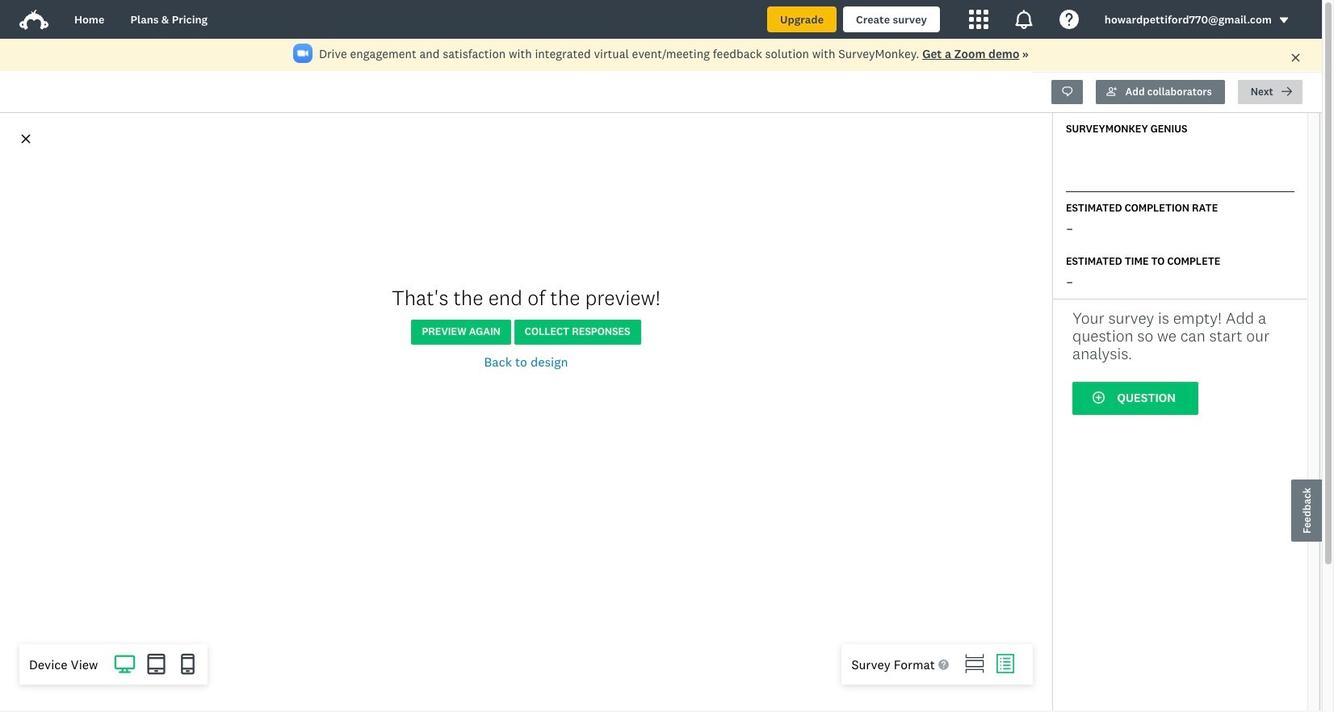 Task type: vqa. For each thing, say whether or not it's contained in the screenshot.
switch to classic icon at the bottom
yes



Task type: locate. For each thing, give the bounding box(es) containing it.
products icon image
[[969, 10, 989, 29], [1014, 10, 1034, 29]]

0 horizontal spatial products icon image
[[969, 10, 989, 29]]

help icon image
[[1060, 10, 1079, 29]]

1 horizontal spatial products icon image
[[1014, 10, 1034, 29]]

2 products icon image from the left
[[1014, 10, 1034, 29]]



Task type: describe. For each thing, give the bounding box(es) containing it.
1 products icon image from the left
[[969, 10, 989, 29]]

dropdown arrow image
[[1279, 15, 1290, 26]]

x image
[[1291, 52, 1301, 63]]

surveymonkey logo image
[[19, 10, 48, 30]]

switch to one question at a time image
[[965, 654, 985, 674]]

switch to classic image
[[996, 654, 1015, 674]]



